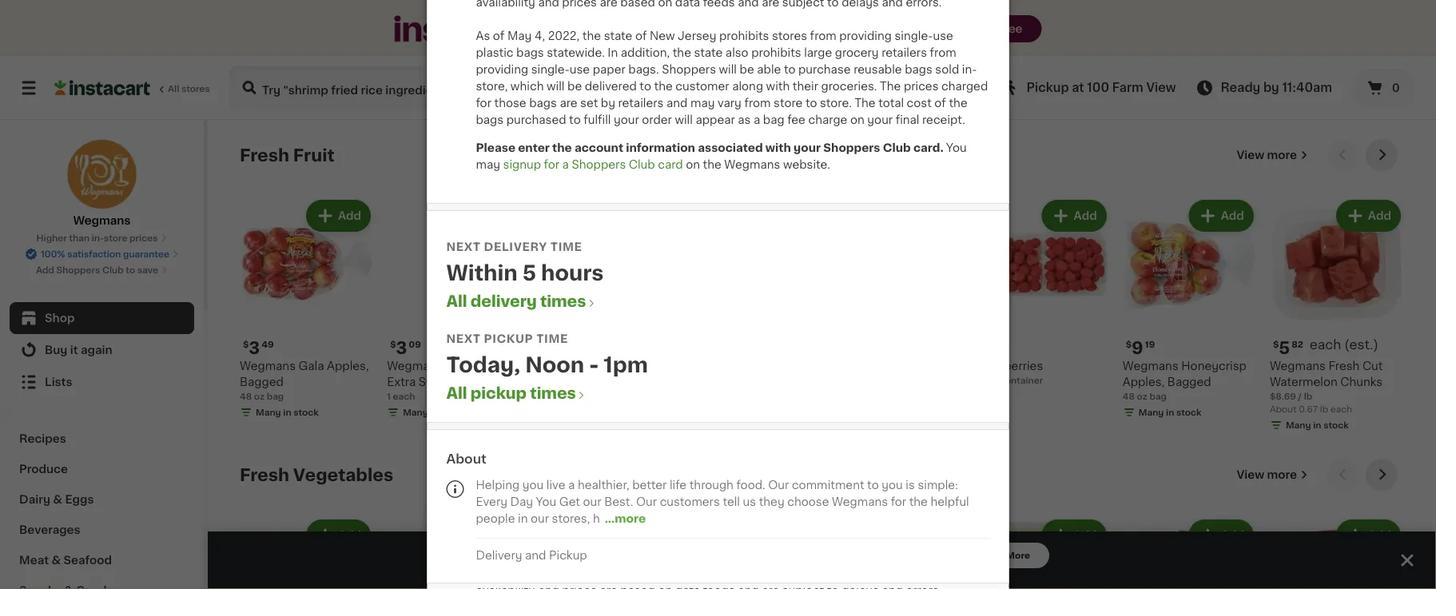 Task type: locate. For each thing, give the bounding box(es) containing it.
1 horizontal spatial from
[[810, 30, 837, 41]]

fresh for fresh vegetables
[[240, 466, 289, 483]]

retailers
[[882, 47, 927, 58], [618, 97, 664, 108]]

3 for wegmans pineapple, extra sweet
[[396, 339, 407, 356]]

fresh inside wegmans fresh cut watermelon chunks $8.69 / lb about 0.67 lb each
[[1329, 361, 1360, 372]]

$ for wegmans pineapple, extra sweet
[[390, 340, 396, 349]]

by down delivered
[[601, 97, 615, 108]]

about inside wegmans fresh cut watermelon chunks $8.69 / lb about 0.67 lb each
[[1270, 405, 1297, 414]]

1 vertical spatial the
[[855, 97, 876, 108]]

bag left the fee
[[763, 114, 785, 125]]

live
[[547, 479, 565, 490]]

0 vertical spatial 
[[586, 298, 597, 309]]

our
[[583, 496, 601, 507], [531, 513, 549, 524]]

product group containing 2
[[534, 197, 668, 435]]

wegmans honeycrisp apples, bagged 48 oz bag
[[1123, 361, 1247, 401]]

1 horizontal spatial bag
[[763, 114, 785, 125]]

0 vertical spatial by
[[1263, 82, 1279, 94]]

1 48 from the left
[[240, 392, 252, 401]]

recipes link
[[10, 424, 194, 454]]

48 down '$ 3 49'
[[240, 392, 252, 401]]

2 vertical spatial from
[[744, 97, 771, 108]]

beverages link
[[10, 515, 194, 545]]

pickup for pickup
[[928, 82, 968, 94]]

you inside helping you live a healthier, better life through food.  our commitment to you is simple: every day you get our best.  our customers tell us they choose wegmans for the helpful people in our stores, h
[[536, 496, 557, 507]]

guarantee
[[123, 250, 169, 259]]

of up addition,
[[635, 30, 647, 41]]

2 $ from the left
[[390, 340, 396, 349]]

1 horizontal spatial apples,
[[1123, 377, 1165, 388]]

1 vertical spatial retailers
[[618, 97, 664, 108]]

fresh left fruit
[[240, 147, 289, 163]]

a inside helping you live a healthier, better life through food.  our commitment to you is simple: every day you get our best.  our customers tell us they choose wegmans for the helpful people in our stores, h
[[568, 479, 575, 490]]

helping you live a healthier, better life through food.  our commitment to you is simple: every day you get our best.  our customers tell us they choose wegmans for the helpful people in our stores, h
[[476, 479, 969, 524]]

0 horizontal spatial by
[[601, 97, 615, 108]]

your down total
[[867, 114, 893, 125]]

and
[[667, 97, 688, 108], [525, 549, 546, 561]]

89
[[998, 340, 1010, 349]]

the
[[880, 80, 901, 92], [855, 97, 876, 108]]

club
[[883, 142, 911, 153], [629, 159, 655, 170], [102, 266, 124, 275]]

next for within 5 hours
[[446, 241, 481, 252]]

club down 100% satisfaction guarantee
[[102, 266, 124, 275]]

apples, for 9
[[1123, 377, 1165, 388]]

lb
[[569, 392, 577, 401], [1304, 392, 1313, 401], [585, 405, 594, 414], [1320, 405, 1328, 414]]

1 horizontal spatial about
[[534, 405, 561, 414]]

delivery for next
[[484, 241, 547, 252]]

oz
[[987, 376, 998, 385], [254, 392, 265, 401], [1137, 392, 1148, 401]]

able
[[757, 64, 781, 75]]

0 horizontal spatial bagged
[[240, 377, 284, 388]]

0 horizontal spatial for
[[476, 97, 491, 108]]

view more button down 0.67
[[1230, 459, 1315, 491]]

add inside add shoppers club to save link
[[36, 266, 54, 275]]

each inside wegmans organic honeycrisp apples $4.59 / lb about 0.46 lb each
[[596, 405, 618, 414]]

2 next from the top
[[446, 333, 481, 344]]

2 item carousel region from the top
[[240, 459, 1404, 589]]

2 bagged from the left
[[1168, 377, 1211, 388]]

0 horizontal spatial store
[[104, 234, 127, 243]]

item carousel region
[[240, 139, 1404, 446], [240, 459, 1404, 589]]

more for fresh vegetables
[[1267, 469, 1297, 480]]

free for try
[[999, 23, 1023, 34]]

11:40am
[[1282, 82, 1332, 94]]

you down the live
[[536, 496, 557, 507]]

each right 82 at the right bottom of page
[[1310, 338, 1341, 351]]

$5.82 each (estimated) element
[[1270, 337, 1404, 358]]

bags down those on the left of the page
[[476, 114, 504, 125]]

1 vertical spatial on
[[850, 114, 865, 125]]

our
[[768, 479, 789, 490], [636, 496, 657, 507]]

2 horizontal spatial for
[[891, 496, 906, 507]]

a inside as of may 4, 2022, the state of new jersey prohibits stores from providing single-use plastic bags statewide. in addition, the state also prohibits large grocery retailers from providing single-use paper bags. shoppers will be able to purchase reusable bags sold in- store, which will be delivered to the customer along with their groceries. the prices charged for those bags are set by retailers and may vary from store to store. the total cost of the bags purchased to fulfill your order will appear as a bag fee charge on your final receipt.
[[754, 114, 760, 125]]

times for noon
[[530, 386, 576, 400]]

1 next from the top
[[446, 241, 481, 252]]

1 vertical spatial &
[[52, 555, 61, 566]]

2 vertical spatial delivery
[[637, 549, 696, 562]]

0 horizontal spatial 48
[[240, 392, 252, 401]]

extra
[[387, 377, 416, 388]]

be
[[740, 64, 754, 75], [568, 80, 582, 92]]

0 vertical spatial free
[[999, 23, 1023, 34]]

/
[[563, 392, 567, 401], [1298, 392, 1302, 401]]

2 vertical spatial fresh
[[240, 466, 289, 483]]

be up are at top
[[568, 80, 582, 92]]

oz inside wegmans honeycrisp apples, bagged 48 oz bag
[[1137, 392, 1148, 401]]

each (est.) up organic
[[572, 338, 641, 351]]

1 vertical spatial from
[[930, 47, 956, 58]]

1 horizontal spatial your
[[794, 142, 821, 153]]

delivery down within 5 hours
[[471, 294, 537, 309]]

best.
[[604, 496, 633, 507]]

free inside button
[[605, 549, 634, 562]]

 inside all delivery times 
[[586, 298, 597, 309]]

1 horizontal spatial providing
[[839, 30, 892, 41]]

1 vertical spatial providing
[[476, 64, 528, 75]]

0 vertical spatial use
[[933, 30, 953, 41]]

1 horizontal spatial our
[[583, 496, 601, 507]]

view more button for fresh vegetables
[[1230, 459, 1315, 491]]

many for wegmans gala apples, bagged
[[256, 408, 281, 417]]

1 view more from the top
[[1237, 149, 1297, 161]]

times for 5
[[540, 294, 586, 309]]

try
[[978, 23, 997, 34]]

appear
[[696, 114, 735, 125]]

stock
[[294, 408, 319, 417], [441, 408, 466, 417], [1176, 408, 1202, 417], [588, 421, 613, 430], [1324, 421, 1349, 430]]

2 horizontal spatial club
[[883, 142, 911, 153]]

pickup inside pickup 'button'
[[928, 82, 968, 94]]

0 vertical spatial honeycrisp
[[1182, 361, 1247, 372]]

1 horizontal spatial retailers
[[882, 47, 927, 58]]

1 3 from the left
[[249, 339, 260, 356]]

delivery inside all delivery times 
[[471, 294, 537, 309]]

wegmans inside wegmans pineapple, extra sweet 1 each
[[387, 361, 443, 372]]

bag down $ 9 19
[[1150, 392, 1167, 401]]

to down are at top
[[569, 114, 581, 125]]

1 horizontal spatial oz
[[987, 376, 998, 385]]

1 vertical spatial for
[[544, 159, 559, 170]]

$ inside '$ 3 49'
[[243, 340, 249, 349]]

wegmans inside wegmans link
[[73, 215, 131, 226]]

2 vertical spatial all
[[446, 386, 467, 400]]

many
[[256, 408, 281, 417], [403, 408, 428, 417], [1139, 408, 1164, 417], [550, 421, 575, 430], [1286, 421, 1311, 430]]

2 vertical spatial club
[[102, 266, 124, 275]]

a right the live
[[568, 479, 575, 490]]

0 horizontal spatial free
[[605, 549, 634, 562]]

wegmans inside wegmans fresh cut watermelon chunks $8.69 / lb about 0.67 lb each
[[1270, 361, 1326, 372]]

each inside wegmans fresh cut watermelon chunks $8.69 / lb about 0.67 lb each
[[1331, 405, 1352, 414]]

chunks
[[1341, 377, 1383, 388]]

$ inside $ 9 19
[[1126, 340, 1132, 349]]

each
[[572, 338, 603, 351], [1310, 338, 1341, 351], [393, 392, 415, 401], [596, 405, 618, 414], [1331, 405, 1352, 414]]

many for wegmans honeycrisp apples, bagged
[[1139, 408, 1164, 417]]

48 inside wegmans honeycrisp apples, bagged 48 oz bag
[[1123, 392, 1135, 401]]

delivery down "... more"
[[637, 549, 696, 562]]

5 $ from the left
[[1273, 340, 1279, 349]]

bag for 9
[[1150, 392, 1167, 401]]

use down statewide.
[[570, 64, 590, 75]]

0 vertical spatial view
[[1146, 82, 1176, 94]]

free right try
[[999, 23, 1023, 34]]

a right signup
[[562, 159, 569, 170]]

instacart logo image
[[54, 78, 150, 98]]

-
[[589, 355, 599, 375]]

2 3 from the left
[[396, 339, 407, 356]]

stock for gala
[[294, 408, 319, 417]]

about down $4.59
[[534, 405, 561, 414]]

1 vertical spatial delivery
[[471, 294, 537, 309]]

view more button down ready by 11:40am
[[1230, 139, 1315, 171]]

many for wegmans pineapple, extra sweet
[[403, 408, 428, 417]]

add
[[338, 210, 361, 221], [485, 210, 509, 221], [632, 210, 656, 221], [779, 210, 803, 221], [927, 210, 950, 221], [1074, 210, 1097, 221], [1221, 210, 1244, 221], [1368, 210, 1391, 221], [36, 266, 54, 275], [338, 530, 361, 541], [485, 530, 509, 541], [632, 530, 656, 541], [779, 530, 803, 541], [927, 530, 950, 541], [1074, 530, 1097, 541], [1221, 530, 1244, 541], [1368, 530, 1391, 541]]

wegmans down $ 2 13
[[534, 361, 590, 372]]

more
[[1267, 149, 1297, 161], [1267, 469, 1297, 480], [615, 513, 646, 524]]

on
[[709, 22, 727, 36], [850, 114, 865, 125], [686, 159, 700, 170]]

all for today, noon - 1pm
[[446, 386, 467, 400]]

store up 100% satisfaction guarantee
[[104, 234, 127, 243]]

wegmans organic honeycrisp apples $4.59 / lb about 0.46 lb each
[[534, 361, 641, 414]]

product group
[[240, 197, 374, 422], [387, 197, 521, 422], [534, 197, 668, 435], [681, 197, 816, 430], [828, 197, 963, 406], [976, 197, 1110, 387], [1123, 197, 1257, 422], [1270, 197, 1404, 435], [240, 516, 374, 589], [387, 516, 521, 589], [534, 516, 668, 589], [681, 516, 816, 589], [828, 516, 963, 589], [976, 516, 1110, 589], [1123, 516, 1257, 589], [1270, 516, 1404, 589]]

apples, inside wegmans gala apples, bagged 48 oz bag
[[327, 361, 369, 372]]

2 vertical spatial view
[[1237, 469, 1264, 480]]

fruit
[[293, 147, 335, 163]]

 down hours
[[586, 298, 597, 309]]

farm
[[1112, 82, 1144, 94]]

will
[[719, 64, 737, 75], [547, 80, 565, 92], [675, 114, 693, 125]]

0 vertical spatial for
[[476, 97, 491, 108]]

prices inside as of may 4, 2022, the state of new jersey prohibits stores from providing single-use plastic bags statewide. in addition, the state also prohibits large grocery retailers from providing single-use paper bags. shoppers will be able to purchase reusable bags sold in- store, which will be delivered to the customer along with their groceries. the prices charged for those bags are set by retailers and may vary from store to store. the total cost of the bags purchased to fulfill your order will appear as a bag fee charge on your final receipt.
[[904, 80, 939, 92]]

0 vertical spatial and
[[667, 97, 688, 108]]

you right card.
[[946, 142, 967, 153]]

day
[[510, 496, 533, 507]]

watermelon
[[1270, 377, 1338, 388]]

1 vertical spatial single-
[[531, 64, 570, 75]]

apples, inside wegmans honeycrisp apples, bagged 48 oz bag
[[1123, 377, 1165, 388]]

in
[[283, 408, 291, 417], [430, 408, 439, 417], [1166, 408, 1174, 417], [578, 421, 586, 430], [1313, 421, 1322, 430], [518, 513, 528, 524]]

bagged inside wegmans gala apples, bagged 48 oz bag
[[240, 377, 284, 388]]

all inside all pickup times 
[[446, 386, 467, 400]]

1 vertical spatial get
[[575, 549, 602, 562]]

add shoppers club to save link
[[36, 264, 168, 277]]

wegmans down commitment
[[832, 496, 888, 507]]

more down ready by 11:40am
[[1267, 149, 1297, 161]]

bag inside wegmans gala apples, bagged 48 oz bag
[[267, 392, 284, 401]]

the right enter
[[552, 142, 572, 153]]

get down h
[[575, 549, 602, 562]]

many in stock down 0.46
[[550, 421, 613, 430]]

charge
[[808, 114, 847, 125]]

than
[[69, 234, 90, 243]]

2 each (est.) from the left
[[1310, 338, 1379, 351]]

get inside helping you live a healthier, better life through food.  our commitment to you is simple: every day you get our best.  our customers tell us they choose wegmans for the helpful people in our stores, h
[[559, 496, 580, 507]]

our down day
[[531, 513, 549, 524]]

the down bags.
[[654, 80, 673, 92]]

store,
[[476, 80, 508, 92]]

vegetables
[[293, 466, 393, 483]]

1 horizontal spatial each (est.)
[[1310, 338, 1379, 351]]

each down apples on the left bottom
[[596, 405, 618, 414]]

all down within
[[446, 294, 467, 309]]

0 vertical spatial prices
[[904, 80, 939, 92]]

1 $ from the left
[[243, 340, 249, 349]]

0 vertical spatial you
[[946, 142, 967, 153]]

bagged inside wegmans honeycrisp apples, bagged 48 oz bag
[[1168, 377, 1211, 388]]

in-
[[962, 64, 977, 75], [92, 234, 104, 243]]

higher than in-store prices link
[[36, 232, 167, 245]]

oz right "12"
[[987, 376, 998, 385]]

1 horizontal spatial 48
[[1123, 392, 1135, 401]]

produce link
[[10, 454, 194, 484]]

all inside all delivery times 
[[446, 294, 467, 309]]

view for fresh vegetables
[[1237, 469, 1264, 480]]

pickup inside pickup at 100 farm view popup button
[[1027, 82, 1069, 94]]

with down the able
[[766, 80, 790, 92]]

wegmans link
[[67, 139, 137, 229]]

1 vertical spatial times
[[530, 386, 576, 400]]

providing up 'grocery'
[[839, 30, 892, 41]]

wegmans inside wegmans honeycrisp apples, bagged 48 oz bag
[[1123, 361, 1179, 372]]

wegmans for wegmans fresh cut watermelon chunks $8.69 / lb about 0.67 lb each
[[1270, 361, 1326, 372]]

many down extra
[[403, 408, 428, 417]]

pickup down sold
[[928, 82, 968, 94]]

4 $ from the left
[[1126, 340, 1132, 349]]

lb up 0.67
[[1304, 392, 1313, 401]]

fresh for fresh fruit
[[240, 147, 289, 163]]

many down 0.67
[[1286, 421, 1311, 430]]

main content
[[208, 120, 1436, 589]]

more button
[[987, 543, 1050, 568]]

through
[[690, 479, 734, 490]]

times inside all pickup times 
[[530, 386, 576, 400]]

0 vertical spatial delivery
[[484, 241, 547, 252]]

wegmans down '$ 3 49'
[[240, 361, 296, 372]]

every
[[730, 22, 769, 36]]

fresh fruit
[[240, 147, 335, 163]]

$ for wegmans honeycrisp apples, bagged
[[1126, 340, 1132, 349]]

0 vertical spatial our
[[768, 479, 789, 490]]

times down hours
[[540, 294, 586, 309]]

single- up which
[[531, 64, 570, 75]]

0 vertical spatial apples,
[[327, 361, 369, 372]]

5 for $
[[1279, 339, 1290, 356]]

and inside as of may 4, 2022, the state of new jersey prohibits stores from providing single-use plastic bags statewide. in addition, the state also prohibits large grocery retailers from providing single-use paper bags. shoppers will be able to purchase reusable bags sold in- store, which will be delivered to the customer along with their groceries. the prices charged for those bags are set by retailers and may vary from store to store. the total cost of the bags purchased to fulfill your order will appear as a bag fee charge on your final receipt.
[[667, 97, 688, 108]]

for down enter
[[544, 159, 559, 170]]

each right 0.67
[[1331, 405, 1352, 414]]

2 horizontal spatial from
[[930, 47, 956, 58]]

your right fulfill
[[614, 114, 639, 125]]

pickup up 'grocery'
[[827, 22, 875, 36]]

2 horizontal spatial about
[[1270, 405, 1297, 414]]

1 item carousel region from the top
[[240, 139, 1404, 446]]

1 vertical spatial you
[[536, 496, 557, 507]]

48 inside wegmans gala apples, bagged 48 oz bag
[[240, 392, 252, 401]]

again
[[81, 344, 112, 356]]

their
[[793, 80, 818, 92]]

1 horizontal spatial prices
[[904, 80, 939, 92]]

1 horizontal spatial you
[[946, 142, 967, 153]]

0 horizontal spatial from
[[744, 97, 771, 108]]

2 horizontal spatial bag
[[1150, 392, 1167, 401]]

0 vertical spatial view more button
[[1230, 139, 1315, 171]]

order
[[642, 114, 672, 125]]

on down the store.
[[850, 114, 865, 125]]

us
[[743, 496, 756, 507]]

eggs
[[65, 494, 94, 505]]

to left is
[[867, 479, 879, 490]]

in down wegmans gala apples, bagged 48 oz bag
[[283, 408, 291, 417]]

2 (est.) from the left
[[1345, 338, 1379, 351]]

3 left 09
[[396, 339, 407, 356]]

stock for pineapple,
[[441, 408, 466, 417]]

$2.13 each (estimated) element
[[534, 337, 668, 358]]

2 vertical spatial a
[[568, 479, 575, 490]]

1 bagged from the left
[[240, 377, 284, 388]]

0 horizontal spatial of
[[493, 30, 505, 41]]

0 horizontal spatial state
[[604, 30, 633, 41]]

bag down '$ 3 49'
[[267, 392, 284, 401]]

tell
[[723, 496, 740, 507]]

get inside button
[[575, 549, 602, 562]]

the up total
[[880, 80, 901, 92]]

wegmans logo image
[[67, 139, 137, 209]]

2 48 from the left
[[1123, 392, 1135, 401]]

48 down 9
[[1123, 392, 1135, 401]]

club down 'final'
[[883, 142, 911, 153]]

you up day
[[522, 479, 544, 490]]

4,
[[535, 30, 545, 41]]

1 horizontal spatial will
[[675, 114, 693, 125]]

bags up the purchased
[[529, 97, 557, 108]]

in down wegmans honeycrisp apples, bagged 48 oz bag
[[1166, 408, 1174, 417]]

stock down wegmans honeycrisp apples, bagged 48 oz bag
[[1176, 408, 1202, 417]]

0 vertical spatial single-
[[895, 30, 933, 41]]

wegmans inside wegmans organic honeycrisp apples $4.59 / lb about 0.46 lb each
[[534, 361, 590, 372]]

time for 5
[[550, 241, 582, 252]]

from up sold
[[930, 47, 956, 58]]

wegmans for wegmans organic honeycrisp apples $4.59 / lb about 0.46 lb each
[[534, 361, 590, 372]]

for down store,
[[476, 97, 491, 108]]

1 horizontal spatial single-
[[895, 30, 933, 41]]

our up h
[[583, 496, 601, 507]]

times
[[540, 294, 586, 309], [530, 386, 576, 400]]

2 / from the left
[[1298, 392, 1302, 401]]

credit
[[627, 22, 668, 36]]

wegmans inside wegmans gala apples, bagged 48 oz bag
[[240, 361, 296, 372]]

h
[[593, 513, 600, 524]]

2 view more from the top
[[1237, 469, 1297, 480]]

by inside as of may 4, 2022, the state of new jersey prohibits stores from providing single-use plastic bags statewide. in addition, the state also prohibits large grocery retailers from providing single-use paper bags. shoppers will be able to purchase reusable bags sold in- store, which will be delivered to the customer along with their groceries. the prices charged for those bags are set by retailers and may vary from store to store. the total cost of the bags purchased to fulfill your order will appear as a bag fee charge on your final receipt.
[[601, 97, 615, 108]]

view more button for fresh fruit
[[1230, 139, 1315, 171]]

with inside as of may 4, 2022, the state of new jersey prohibits stores from providing single-use plastic bags statewide. in addition, the state also prohibits large grocery retailers from providing single-use paper bags. shoppers will be able to purchase reusable bags sold in- store, which will be delivered to the customer along with their groceries. the prices charged for those bags are set by retailers and may vary from store to store. the total cost of the bags purchased to fulfill your order will appear as a bag fee charge on your final receipt.
[[766, 80, 790, 92]]

2 horizontal spatial your
[[867, 114, 893, 125]]

to right the able
[[784, 64, 796, 75]]

single- up 'reusable'
[[895, 30, 933, 41]]

5 for within
[[522, 263, 536, 283]]

about
[[534, 405, 561, 414], [1270, 405, 1297, 414], [446, 452, 486, 465]]

0 horizontal spatial our
[[531, 513, 549, 524]]

fresh down $5.82 each (estimated) element
[[1329, 361, 1360, 372]]

0 horizontal spatial (est.)
[[607, 338, 641, 351]]

meat & seafood
[[19, 555, 112, 566]]

more for fresh fruit
[[1267, 149, 1297, 161]]

state
[[604, 30, 633, 41], [694, 47, 723, 58]]

0 horizontal spatial may
[[476, 159, 500, 170]]

... more
[[605, 513, 646, 524]]

wegmans for wegmans honeycrisp apples, bagged 48 oz bag
[[1123, 361, 1179, 372]]

$ inside $ 2 13
[[537, 340, 543, 349]]

more down $8.69
[[1267, 469, 1297, 480]]

1 view more button from the top
[[1230, 139, 1315, 171]]

$ inside $ 3 09
[[390, 340, 396, 349]]

1 vertical spatial store
[[104, 234, 127, 243]]

oz down $ 9 19
[[1137, 392, 1148, 401]]

you inside you may
[[946, 142, 967, 153]]

1 each (est.) from the left
[[572, 338, 641, 351]]


[[446, 480, 464, 498]]

times inside all delivery times 
[[540, 294, 586, 309]]

2 view more button from the top
[[1230, 459, 1315, 491]]

in- inside as of may 4, 2022, the state of new jersey prohibits stores from providing single-use plastic bags statewide. in addition, the state also prohibits large grocery retailers from providing single-use paper bags. shoppers will be able to purchase reusable bags sold in- store, which will be delivered to the customer along with their groceries. the prices charged for those bags are set by retailers and may vary from store to store. the total cost of the bags purchased to fulfill your order will appear as a bag fee charge on your final receipt.
[[962, 64, 977, 75]]

 inside all pickup times 
[[576, 390, 587, 401]]

1 horizontal spatial honeycrisp
[[1182, 361, 1247, 372]]

single-
[[895, 30, 933, 41], [531, 64, 570, 75]]

5 inside $5.82 each (estimated) element
[[1279, 339, 1290, 356]]

bag inside wegmans honeycrisp apples, bagged 48 oz bag
[[1150, 392, 1167, 401]]

jersey
[[678, 30, 716, 41]]

pickup left at
[[1027, 82, 1069, 94]]

item carousel region containing fresh vegetables
[[240, 459, 1404, 589]]

/ inside wegmans fresh cut watermelon chunks $8.69 / lb about 0.67 lb each
[[1298, 392, 1302, 401]]

in- up 100% satisfaction guarantee button
[[92, 234, 104, 243]]

2 horizontal spatial will
[[719, 64, 737, 75]]

0 vertical spatial store
[[774, 97, 803, 108]]

may down please
[[476, 159, 500, 170]]

2 vertical spatial for
[[891, 496, 906, 507]]

all right the instacart logo
[[168, 84, 179, 93]]

helping
[[476, 479, 520, 490]]

oz inside wegmans gala apples, bagged 48 oz bag
[[254, 392, 265, 401]]

1 horizontal spatial 5
[[1279, 339, 1290, 356]]

0 horizontal spatial /
[[563, 392, 567, 401]]

1 vertical spatial in-
[[92, 234, 104, 243]]

 up 0.46
[[576, 390, 587, 401]]

2 vertical spatial will
[[675, 114, 693, 125]]

0.67
[[1299, 405, 1318, 414]]

view inside popup button
[[1146, 82, 1176, 94]]

wegmans inside helping you live a healthier, better life through food.  our commitment to you is simple: every day you get our best.  our customers tell us they choose wegmans for the helpful people in our stores, h
[[832, 496, 888, 507]]

$ for each (est.)
[[537, 340, 543, 349]]

satisfaction
[[67, 250, 121, 259]]

(est.) inside $2.13 each (estimated) element
[[607, 338, 641, 351]]

& left eggs
[[53, 494, 62, 505]]

$ left 19 at the bottom right
[[1126, 340, 1132, 349]]

to down their
[[806, 97, 817, 108]]

wegmans for wegmans
[[73, 215, 131, 226]]

many in stock down sweet
[[403, 408, 466, 417]]

0 horizontal spatial oz
[[254, 392, 265, 401]]

wegmans fresh cut watermelon chunks $8.69 / lb about 0.67 lb each
[[1270, 361, 1383, 414]]

(est.) up "cut" at the bottom right of page
[[1345, 338, 1379, 351]]

2 horizontal spatial pickup
[[1027, 82, 1069, 94]]

(est.) up 1pm
[[607, 338, 641, 351]]

1 (est.) from the left
[[607, 338, 641, 351]]

& for dairy
[[53, 494, 62, 505]]

bagged for 9
[[1168, 377, 1211, 388]]

the down the please enter the account information associated with your shoppers club card.
[[703, 159, 722, 170]]

pineapple,
[[446, 361, 505, 372]]

bag for 3
[[267, 392, 284, 401]]

2 horizontal spatial on
[[850, 114, 865, 125]]

3 $ from the left
[[537, 340, 543, 349]]

/ down watermelon
[[1298, 392, 1302, 401]]

retailers down order!
[[882, 47, 927, 58]]

1 vertical spatial state
[[694, 47, 723, 58]]

delivery
[[484, 241, 547, 252], [471, 294, 537, 309], [637, 549, 696, 562]]

pickup down today,
[[471, 386, 527, 400]]

get free delivery
[[575, 549, 696, 562]]

plastic
[[476, 47, 514, 58]]

1 vertical spatial all
[[446, 294, 467, 309]]

None search field
[[229, 66, 741, 110]]

bag
[[763, 114, 785, 125], [267, 392, 284, 401], [1150, 392, 1167, 401]]

0 horizontal spatial 5
[[522, 263, 536, 283]]

cut
[[1363, 361, 1383, 372]]

state down jersey
[[694, 47, 723, 58]]

0 vertical spatial be
[[740, 64, 754, 75]]

1 vertical spatial next
[[446, 333, 481, 344]]

will up are at top
[[547, 80, 565, 92]]

0 vertical spatial club
[[883, 142, 911, 153]]

82
[[1292, 340, 1303, 349]]

pickup inside all pickup times 
[[471, 386, 527, 400]]

and up order on the left
[[667, 97, 688, 108]]

card
[[658, 159, 683, 170]]

apples, right gala
[[327, 361, 369, 372]]

1 vertical spatial fresh
[[1329, 361, 1360, 372]]

1 horizontal spatial stores
[[772, 30, 807, 41]]

each (est.) up "cut" at the bottom right of page
[[1310, 338, 1379, 351]]

1 / from the left
[[563, 392, 567, 401]]

may down customer
[[690, 97, 715, 108]]

honeycrisp inside wegmans honeycrisp apples, bagged 48 oz bag
[[1182, 361, 1247, 372]]

pickup at 100 farm view
[[1027, 82, 1176, 94]]

by right ready
[[1263, 82, 1279, 94]]

you left is
[[882, 479, 903, 490]]

0 vertical spatial in-
[[962, 64, 977, 75]]

5
[[522, 263, 536, 283], [1279, 339, 1290, 356]]



Task type: vqa. For each thing, say whether or not it's contained in the screenshot.


Task type: describe. For each thing, give the bounding box(es) containing it.
shoppers down charge
[[823, 142, 880, 153]]

(est.) inside $5.82 each (estimated) element
[[1345, 338, 1379, 351]]

0 horizontal spatial providing
[[476, 64, 528, 75]]

dairy
[[19, 494, 50, 505]]

1 vertical spatial prohibits
[[751, 47, 801, 58]]

wegmans pineapple, extra sweet 1 each
[[387, 361, 505, 401]]

purchase
[[798, 64, 851, 75]]

all stores link
[[54, 66, 211, 110]]

dairy & eggs link
[[10, 484, 194, 515]]

bagged for 3
[[240, 377, 284, 388]]

1 horizontal spatial use
[[933, 30, 953, 41]]

oz for 9
[[1137, 392, 1148, 401]]

in- inside higher than in-store prices link
[[92, 234, 104, 243]]

as
[[476, 30, 490, 41]]

2 horizontal spatial of
[[935, 97, 946, 108]]

many in stock for gala
[[256, 408, 319, 417]]

recipes
[[19, 433, 66, 444]]

shoppers down satisfaction
[[56, 266, 100, 275]]

for inside as of may 4, 2022, the state of new jersey prohibits stores from providing single-use plastic bags statewide. in addition, the state also prohibits large grocery retailers from providing single-use paper bags. shoppers will be able to purchase reusable bags sold in- store, which will be delivered to the customer along with their groceries. the prices charged for those bags are set by retailers and may vary from store to store. the total cost of the bags purchased to fulfill your order will appear as a bag fee charge on your final receipt.
[[476, 97, 491, 108]]

on inside as of may 4, 2022, the state of new jersey prohibits stores from providing single-use plastic bags statewide. in addition, the state also prohibits large grocery retailers from providing single-use paper bags. shoppers will be able to purchase reusable bags sold in- store, which will be delivered to the customer along with their groceries. the prices charged for those bags are set by retailers and may vary from store to store. the total cost of the bags purchased to fulfill your order will appear as a bag fee charge on your final receipt.
[[850, 114, 865, 125]]

may
[[507, 30, 532, 41]]

produce
[[19, 464, 68, 475]]

today,
[[446, 355, 520, 375]]

all stores
[[168, 84, 210, 93]]

bag inside as of may 4, 2022, the state of new jersey prohibits stores from providing single-use plastic bags statewide. in addition, the state also prohibits large grocery retailers from providing single-use paper bags. shoppers will be able to purchase reusable bags sold in- store, which will be delivered to the customer along with their groceries. the prices charged for those bags are set by retailers and may vary from store to store. the total cost of the bags purchased to fulfill your order will appear as a bag fee charge on your final receipt.
[[763, 114, 785, 125]]

sweet
[[419, 377, 454, 388]]

pickup for time
[[484, 333, 533, 344]]

oz for 3
[[254, 392, 265, 401]]

0 horizontal spatial about
[[446, 452, 486, 465]]

...
[[605, 513, 615, 524]]

earn
[[567, 22, 599, 36]]

2 you from the left
[[882, 479, 903, 490]]

signup
[[503, 159, 541, 170]]

0 vertical spatial the
[[880, 80, 901, 92]]

48 for 9
[[1123, 392, 1135, 401]]

honeycrisp inside wegmans organic honeycrisp apples $4.59 / lb about 0.46 lb each
[[534, 377, 599, 388]]

1 horizontal spatial state
[[694, 47, 723, 58]]

all for within 5 hours
[[446, 294, 467, 309]]

many in stock for pineapple,
[[403, 408, 466, 417]]

reusable
[[854, 64, 902, 75]]

lb right 0.67
[[1320, 405, 1328, 414]]

pickup for pickup at 100 farm view
[[1027, 82, 1069, 94]]

large
[[804, 47, 832, 58]]

0 vertical spatial state
[[604, 30, 633, 41]]

commitment
[[792, 479, 864, 490]]

stock down wegmans organic honeycrisp apples $4.59 / lb about 0.46 lb each
[[588, 421, 613, 430]]

each up - in the left of the page
[[572, 338, 603, 351]]

helpful
[[931, 496, 969, 507]]

stock for honeycrisp
[[1176, 408, 1202, 417]]

in inside helping you live a healthier, better life through food.  our commitment to you is simple: every day you get our best.  our customers tell us they choose wegmans for the helpful people in our stores, h
[[518, 513, 528, 524]]

the left 5%
[[583, 30, 601, 41]]

in
[[608, 47, 618, 58]]

1 vertical spatial stores
[[181, 84, 210, 93]]

bags left sold
[[905, 64, 933, 75]]

the down 'charged'
[[949, 97, 968, 108]]

view more for vegetables
[[1237, 469, 1297, 480]]

in down sweet
[[430, 408, 439, 417]]

stores,
[[552, 513, 590, 524]]

100% satisfaction guarantee button
[[25, 245, 179, 261]]

eligible
[[773, 22, 824, 36]]

people
[[476, 513, 515, 524]]

along
[[732, 80, 763, 92]]

hours
[[541, 263, 604, 283]]

set
[[580, 97, 598, 108]]

1 vertical spatial a
[[562, 159, 569, 170]]

wegmans for wegmans gala apples, bagged 48 oz bag
[[240, 361, 296, 372]]

each (est.) inside $2.13 each (estimated) element
[[572, 338, 641, 351]]

1 vertical spatial with
[[766, 142, 791, 153]]

0 horizontal spatial and
[[525, 549, 546, 561]]

final
[[896, 114, 919, 125]]

1 horizontal spatial club
[[629, 159, 655, 170]]

as
[[738, 114, 751, 125]]

healthier,
[[578, 479, 629, 490]]

delivery for all
[[471, 294, 537, 309]]

product group containing 5
[[1270, 197, 1404, 435]]

 for -
[[576, 390, 587, 401]]

0 horizontal spatial your
[[614, 114, 639, 125]]

express icon image
[[394, 16, 554, 42]]

1 vertical spatial will
[[547, 80, 565, 92]]

2 vertical spatial more
[[615, 513, 646, 524]]

many in stock for honeycrisp
[[1139, 408, 1202, 417]]

main content containing fresh fruit
[[208, 120, 1436, 589]]

product group containing 9
[[1123, 197, 1257, 422]]

1 horizontal spatial for
[[544, 159, 559, 170]]

to left the save
[[126, 266, 135, 275]]

0 horizontal spatial the
[[855, 97, 876, 108]]

0 vertical spatial prohibits
[[719, 30, 769, 41]]

associated
[[698, 142, 763, 153]]

1 horizontal spatial by
[[1263, 82, 1279, 94]]

each (est.) inside $5.82 each (estimated) element
[[1310, 338, 1379, 351]]

48 for 3
[[240, 392, 252, 401]]

in down 0.46
[[578, 421, 586, 430]]

delivery inside get free delivery button
[[637, 549, 696, 562]]

for inside helping you live a healthier, better life through food.  our commitment to you is simple: every day you get our best.  our customers tell us they choose wegmans for the helpful people in our stores, h
[[891, 496, 906, 507]]

today, noon - 1pm
[[446, 355, 648, 375]]

to down bags.
[[640, 80, 651, 92]]

3 for wegmans gala apples, bagged
[[249, 339, 260, 356]]

lb up 0.46
[[569, 392, 577, 401]]

next pickup time
[[446, 333, 568, 344]]

0 vertical spatial pickup
[[827, 22, 875, 36]]

1 horizontal spatial of
[[635, 30, 647, 41]]

shoppers down the account
[[572, 159, 626, 170]]

which
[[511, 80, 544, 92]]

they
[[759, 496, 785, 507]]

13
[[556, 340, 565, 349]]

store inside as of may 4, 2022, the state of new jersey prohibits stores from providing single-use plastic bags statewide. in addition, the state also prohibits large grocery retailers from providing single-use paper bags. shoppers will be able to purchase reusable bags sold in- store, which will be delivered to the customer along with their groceries. the prices charged for those bags are set by retailers and may vary from store to store. the total cost of the bags purchased to fulfill your order will appear as a bag fee charge on your final receipt.
[[774, 97, 803, 108]]

sponsored badge image
[[681, 417, 730, 426]]

may inside you may
[[476, 159, 500, 170]]

service type group
[[762, 72, 982, 104]]

1 you from the left
[[522, 479, 544, 490]]

bags.
[[628, 64, 659, 75]]

charged
[[942, 80, 988, 92]]

$ inside $ 5 82
[[1273, 340, 1279, 349]]

view more for fruit
[[1237, 149, 1297, 161]]

fulfill
[[584, 114, 611, 125]]

wegmans down associated
[[724, 159, 780, 170]]

order!
[[878, 22, 921, 36]]

100
[[1087, 82, 1109, 94]]

customer
[[676, 80, 729, 92]]

100%
[[41, 250, 65, 259]]

new
[[650, 30, 675, 41]]

0 vertical spatial will
[[719, 64, 737, 75]]

pickup for times
[[471, 386, 527, 400]]

sold
[[935, 64, 959, 75]]

noon
[[525, 355, 584, 375]]

dairy & eggs
[[19, 494, 94, 505]]

to inside helping you live a healthier, better life through food.  our commitment to you is simple: every day you get our best.  our customers tell us they choose wegmans for the helpful people in our stores, h
[[867, 479, 879, 490]]

better
[[632, 479, 667, 490]]

$ 3 49
[[243, 339, 274, 356]]

ready by 11:40am link
[[1195, 78, 1332, 98]]

are
[[560, 97, 577, 108]]

2
[[543, 339, 554, 356]]

 for hours
[[586, 298, 597, 309]]

49
[[262, 340, 274, 349]]

1 vertical spatial our
[[531, 513, 549, 524]]

buy
[[45, 344, 67, 356]]

0 horizontal spatial pickup
[[549, 549, 587, 561]]

lb right 0.46
[[585, 405, 594, 414]]

gala
[[299, 361, 324, 372]]

1pm
[[604, 355, 648, 375]]

within
[[446, 263, 518, 283]]

delivered
[[585, 80, 637, 92]]

purchased
[[506, 114, 566, 125]]

1 vertical spatial our
[[636, 496, 657, 507]]

pickup button
[[888, 72, 982, 104]]

all delivery times 
[[446, 294, 597, 309]]

food.
[[736, 479, 765, 490]]

0
[[1392, 82, 1400, 94]]

/ inside wegmans organic honeycrisp apples $4.59 / lb about 0.46 lb each
[[563, 392, 567, 401]]

shoppers inside as of may 4, 2022, the state of new jersey prohibits stores from providing single-use plastic bags statewide. in addition, the state also prohibits large grocery retailers from providing single-use paper bags. shoppers will be able to purchase reusable bags sold in- store, which will be delivered to the customer along with their groceries. the prices charged for those bags are set by retailers and may vary from store to store. the total cost of the bags purchased to fulfill your order will appear as a bag fee charge on your final receipt.
[[662, 64, 716, 75]]

$ 2 13
[[537, 339, 565, 356]]

& for meat
[[52, 555, 61, 566]]

many in stock down 0.67
[[1286, 421, 1349, 430]]

wegmans for wegmans pineapple, extra sweet 1 each
[[387, 361, 443, 372]]

delivery and pickup
[[476, 549, 587, 561]]

apples, for 3
[[327, 361, 369, 372]]

free for get
[[605, 549, 634, 562]]

as of may 4, 2022, the state of new jersey prohibits stores from providing single-use plastic bags statewide. in addition, the state also prohibits large grocery retailers from providing single-use paper bags. shoppers will be able to purchase reusable bags sold in- store, which will be delivered to the customer along with their groceries. the prices charged for those bags are set by retailers and may vary from store to store. the total cost of the bags purchased to fulfill your order will appear as a bag fee charge on your final receipt.
[[476, 30, 988, 125]]

pickup at 100 farm view button
[[1001, 66, 1176, 110]]

groceries.
[[821, 80, 877, 92]]

item carousel region containing fresh fruit
[[240, 139, 1404, 446]]

0 vertical spatial retailers
[[882, 47, 927, 58]]

2 vertical spatial on
[[686, 159, 700, 170]]

0 horizontal spatial prices
[[130, 234, 158, 243]]

bags down 4,
[[516, 47, 544, 58]]

the inside helping you live a healthier, better life through food.  our commitment to you is simple: every day you get our best.  our customers tell us they choose wegmans for the helpful people in our stores, h
[[909, 496, 928, 507]]

website.
[[783, 159, 830, 170]]

$ for wegmans gala apples, bagged
[[243, 340, 249, 349]]

0.46
[[563, 405, 583, 414]]

each inside wegmans pineapple, extra sweet 1 each
[[393, 392, 415, 401]]

get free delivery button
[[575, 543, 974, 568]]

0 vertical spatial providing
[[839, 30, 892, 41]]

$4.59
[[534, 392, 561, 401]]

0 vertical spatial on
[[709, 22, 727, 36]]

about inside wegmans organic honeycrisp apples $4.59 / lb about 0.46 lb each
[[534, 405, 561, 414]]

in down 0.67
[[1313, 421, 1322, 430]]

addition,
[[621, 47, 670, 58]]

next delivery time
[[446, 241, 582, 252]]

oz inside raspberries 12 oz container
[[987, 376, 998, 385]]

please enter the account information associated with your shoppers club card.
[[476, 142, 946, 153]]

shop link
[[10, 302, 194, 334]]

treatment tracker modal dialog
[[208, 531, 1436, 589]]

shop
[[45, 313, 75, 324]]

lists
[[45, 376, 72, 388]]

many down 0.46
[[550, 421, 575, 430]]

stores inside as of may 4, 2022, the state of new jersey prohibits stores from providing single-use plastic bags statewide. in addition, the state also prohibits large grocery retailers from providing single-use paper bags. shoppers will be able to purchase reusable bags sold in- store, which will be delivered to the customer along with their groceries. the prices charged for those bags are set by retailers and may vary from store to store. the total cost of the bags purchased to fulfill your order will appear as a bag fee charge on your final receipt.
[[772, 30, 807, 41]]

09
[[409, 340, 421, 349]]

time for noon
[[536, 333, 568, 344]]

0 horizontal spatial be
[[568, 80, 582, 92]]

all inside all stores link
[[168, 84, 179, 93]]

1 horizontal spatial be
[[740, 64, 754, 75]]

next for today, noon - 1pm
[[446, 333, 481, 344]]

view for fresh fruit
[[1237, 149, 1264, 161]]

vary
[[718, 97, 742, 108]]

buy it again link
[[10, 334, 194, 366]]

stock down wegmans fresh cut watermelon chunks $8.69 / lb about 0.67 lb each
[[1324, 421, 1349, 430]]

1 vertical spatial use
[[570, 64, 590, 75]]

the down jersey
[[673, 47, 691, 58]]

receipt.
[[922, 114, 965, 125]]

may inside as of may 4, 2022, the state of new jersey prohibits stores from providing single-use plastic bags statewide. in addition, the state also prohibits large grocery retailers from providing single-use paper bags. shoppers will be able to purchase reusable bags sold in- store, which will be delivered to the customer along with their groceries. the prices charged for those bags are set by retailers and may vary from store to store. the total cost of the bags purchased to fulfill your order will appear as a bag fee charge on your final receipt.
[[690, 97, 715, 108]]



